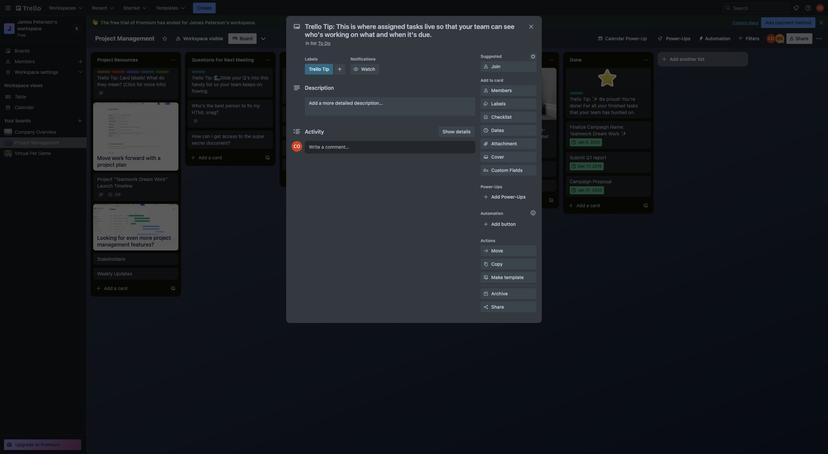 Task type: locate. For each thing, give the bounding box(es) containing it.
for down labels!
[[137, 82, 143, 87]]

1 horizontal spatial so
[[307, 82, 313, 87]]

2 vertical spatial ups
[[517, 194, 526, 200]]

design inside design team sketch site banner
[[286, 109, 300, 114]]

0 vertical spatial color: purple, title: "design team" element
[[127, 71, 151, 76]]

add a card button for top create from template… image
[[472, 195, 546, 206]]

customer
[[302, 147, 322, 153]]

0 horizontal spatial labels
[[305, 57, 318, 62]]

create from template… image
[[549, 198, 554, 203], [643, 203, 649, 208], [170, 286, 176, 291]]

virtual pet game link
[[15, 150, 83, 157]]

trello tip trello tip: 🌊slide your q's into this handy list so your team keeps on flowing.
[[192, 71, 269, 94]]

sm image inside labels link
[[483, 101, 490, 107]]

heavy
[[476, 134, 488, 139]]

2020 right 31,
[[592, 188, 602, 193]]

color: orange, title: "one more step" element up the freelancer
[[476, 164, 489, 166]]

campaign proposal link
[[570, 178, 647, 185]]

0 horizontal spatial has
[[157, 20, 165, 25]]

1 vertical spatial calendar
[[15, 105, 34, 110]]

add payment method
[[766, 20, 812, 25]]

automation inside automation button
[[705, 36, 731, 41]]

your inside trello tip trello tip: splash those redtape- heavy issues that are slowing your team down here.
[[540, 134, 549, 139]]

sm image inside move link
[[483, 248, 490, 254]]

team inside trello tip trello tip: splash those redtape- heavy issues that are slowing your team down here.
[[476, 140, 486, 146]]

1 vertical spatial project management
[[15, 140, 59, 146]]

edit email drafts link
[[286, 128, 364, 135]]

add a card button down document?
[[188, 153, 262, 163]]

0 horizontal spatial create from template… image
[[170, 286, 176, 291]]

0 vertical spatial labels
[[305, 57, 318, 62]]

has
[[157, 20, 165, 25], [603, 110, 610, 115]]

share
[[796, 36, 809, 41], [492, 304, 504, 310]]

sm image inside checklist link
[[483, 114, 490, 121]]

to down join
[[490, 78, 494, 83]]

card for create from template… image associated with project "teamwork dream work" launch timeline
[[118, 286, 128, 291]]

1 horizontal spatial color: orange, title: "one more step" element
[[476, 164, 489, 166]]

make template
[[492, 275, 524, 280]]

sm image inside watch button
[[353, 66, 359, 73]]

tasks inside trello tip trello tip: ✨ be proud! you're done! for all your finished tasks that your team has hustled on.
[[627, 103, 638, 109]]

team up and
[[334, 82, 345, 87]]

1 horizontal spatial members link
[[481, 85, 537, 96]]

how
[[192, 134, 201, 139]]

sm image down the "add to card"
[[483, 87, 490, 94]]

0 horizontal spatial james
[[17, 19, 32, 25]]

workspace up free
[[17, 26, 42, 31]]

0 vertical spatial that
[[314, 82, 322, 87]]

tip: inside trello tip trello tip: 🌊slide your q's into this handy list so your team keeps on flowing.
[[205, 75, 213, 81]]

2019
[[593, 164, 602, 169]]

banner
[[87, 16, 829, 29]]

1 horizontal spatial can
[[346, 82, 354, 87]]

dream left work"
[[139, 176, 153, 182]]

can inside how can i get access to the super secret document?
[[203, 134, 210, 139]]

overview
[[36, 129, 56, 135]]

2 so from the left
[[307, 82, 313, 87]]

0
[[115, 192, 117, 197]]

sm image
[[353, 66, 359, 73], [483, 87, 490, 94], [483, 291, 490, 297]]

list inside curate customer list link
[[324, 147, 330, 153]]

2 jan from the top
[[578, 188, 585, 193]]

move
[[492, 248, 503, 254]]

project management down company overview
[[15, 140, 59, 146]]

sm image down actions
[[483, 248, 490, 254]]

color: purple, title: "design team" element
[[127, 71, 151, 76], [286, 109, 311, 114]]

0 horizontal spatial project management
[[15, 140, 59, 146]]

custom fields button
[[481, 167, 537, 174]]

team left keeps
[[231, 82, 242, 87]]

on.
[[629, 110, 635, 115]]

0 vertical spatial members link
[[0, 56, 87, 67]]

project inside project "teamwork dream work" launch timeline
[[97, 176, 112, 182]]

2 vertical spatial that
[[504, 134, 513, 139]]

christina overa (christinaovera) image right open information menu icon
[[817, 4, 825, 12]]

1 vertical spatial sketch
[[286, 162, 301, 167]]

team inside design team sketch site banner
[[301, 109, 311, 114]]

virtual pet game
[[15, 151, 51, 156]]

so up working
[[307, 82, 313, 87]]

Jan 31, 2020 checkbox
[[570, 186, 604, 194]]

add down jan 31, 2020 option
[[577, 203, 586, 208]]

team inside trello tip trello tip: ✨ be proud! you're done! for all your finished tasks that your team has hustled on.
[[591, 110, 601, 115]]

project up virtual
[[15, 140, 30, 146]]

assigned
[[338, 75, 358, 81]]

premium inside "link"
[[41, 442, 60, 448]]

1 horizontal spatial share button
[[787, 33, 813, 44]]

for right ended
[[182, 20, 188, 25]]

who's the best person to fix my html snag? link
[[192, 103, 269, 116]]

0 horizontal spatial can
[[203, 134, 210, 139]]

0 horizontal spatial team
[[141, 71, 151, 76]]

0 vertical spatial share
[[796, 36, 809, 41]]

peterson's up visible
[[205, 20, 229, 25]]

that down done!
[[570, 110, 579, 115]]

1 vertical spatial create from template… image
[[643, 203, 649, 208]]

0 horizontal spatial workspace
[[4, 83, 29, 88]]

add left another at the right top
[[670, 56, 679, 62]]

1 horizontal spatial for
[[182, 20, 188, 25]]

on down into
[[257, 82, 262, 87]]

sm image up join link
[[530, 53, 537, 60]]

dream inside finalize campaign name: teamwork dream work ✨
[[593, 131, 607, 137]]

0 vertical spatial for
[[182, 20, 188, 25]]

team inside trello tip trello tip: 🌊slide your q's into this handy list so your team keeps on flowing.
[[231, 82, 242, 87]]

card down document?
[[212, 155, 222, 161]]

1 vertical spatial project
[[15, 140, 30, 146]]

tip: inside trello tip trello tip: ✨ be proud! you're done! for all your finished tasks that your team has hustled on.
[[583, 96, 591, 102]]

calendar link
[[15, 104, 83, 111]]

1 vertical spatial premium
[[41, 442, 60, 448]]

add left the 'payment'
[[766, 20, 774, 25]]

sm image left make
[[483, 274, 490, 281]]

sm image for automation
[[696, 33, 705, 43]]

submit
[[570, 155, 585, 161]]

list right handy
[[206, 82, 213, 87]]

tip: inside 'trello tip trello tip: this is where assigned tasks live so that your team can see who's working on what and when it's due.'
[[299, 75, 308, 81]]

add a card button down "jan 31, 2020"
[[566, 200, 641, 211]]

views
[[30, 83, 43, 88]]

2 vertical spatial the
[[302, 162, 309, 167]]

members down boards
[[15, 59, 35, 64]]

automation up add another list button
[[705, 36, 731, 41]]

jan inside option
[[578, 188, 585, 193]]

create from template… image for project "teamwork dream work" launch timeline
[[170, 286, 176, 291]]

2020 inside jan 31, 2020 option
[[592, 188, 602, 193]]

sm image up add another list button
[[696, 33, 705, 43]]

0 horizontal spatial for
[[137, 82, 143, 87]]

are
[[514, 134, 521, 139]]

sm image
[[696, 33, 705, 43], [530, 53, 537, 60], [483, 63, 490, 70], [483, 101, 490, 107], [483, 114, 490, 121], [483, 154, 490, 161], [483, 248, 490, 254], [483, 261, 490, 268], [483, 274, 490, 281]]

the left super
[[244, 134, 251, 139]]

1 vertical spatial jan
[[578, 188, 585, 193]]

1 vertical spatial ✨
[[621, 131, 627, 137]]

has inside trello tip trello tip: ✨ be proud! you're done! for all your finished tasks that your team has hustled on.
[[603, 110, 610, 115]]

✨ up all
[[593, 96, 599, 102]]

trello tip trello tip: this is where assigned tasks live so that your team can see who's working on what and when it's due.
[[286, 71, 363, 101]]

automation up add button
[[481, 211, 504, 216]]

explore plans
[[733, 20, 759, 25]]

0 vertical spatial power-ups
[[666, 36, 691, 41]]

0 horizontal spatial christina overa (christinaovera) image
[[292, 141, 302, 152]]

project down the
[[95, 35, 116, 42]]

sm image inside join link
[[483, 63, 490, 70]]

the
[[207, 103, 214, 109], [244, 134, 251, 139], [302, 162, 309, 167]]

0 horizontal spatial peterson's
[[33, 19, 57, 25]]

power- inside button
[[666, 36, 682, 41]]

1 horizontal spatial peterson's
[[205, 20, 229, 25]]

your up what
[[324, 82, 333, 87]]

do
[[325, 40, 331, 46]]

tasks inside 'trello tip trello tip: this is where assigned tasks live so that your team can see who's working on what and when it's due.'
[[286, 82, 298, 87]]

list inside add another list button
[[698, 56, 705, 62]]

power-ups down the freelancer
[[481, 184, 503, 189]]

ups
[[682, 36, 691, 41], [495, 184, 503, 189], [517, 194, 526, 200]]

0 vertical spatial team
[[141, 71, 151, 76]]

to left fix at the left top of the page
[[242, 103, 246, 109]]

project inside text box
[[95, 35, 116, 42]]

team for q's
[[231, 82, 242, 87]]

sm image for archive
[[483, 291, 490, 297]]

members link up labels link
[[481, 85, 537, 96]]

sm image inside copy link
[[483, 261, 490, 268]]

the inside how can i get access to the super secret document?
[[244, 134, 251, 139]]

1 horizontal spatial that
[[504, 134, 513, 139]]

a inside "link"
[[319, 100, 322, 106]]

share down method
[[796, 36, 809, 41]]

1 horizontal spatial ✨
[[621, 131, 627, 137]]

in list to do
[[306, 40, 331, 46]]

tip inside trello tip trello tip: ✨ be proud! you're done! for all your finished tasks that your team has hustled on.
[[582, 92, 588, 97]]

your
[[232, 75, 242, 81], [220, 82, 230, 87], [324, 82, 333, 87], [598, 103, 607, 109], [580, 110, 589, 115], [540, 134, 549, 139]]

0 vertical spatial sm image
[[353, 66, 359, 73]]

workspace left visible
[[183, 36, 208, 41]]

0 horizontal spatial that
[[314, 82, 322, 87]]

add inside add another list button
[[670, 56, 679, 62]]

1 horizontal spatial trello tip
[[381, 71, 399, 76]]

to right upgrade
[[35, 442, 40, 448]]

to right access
[[239, 134, 243, 139]]

list right another at the right top
[[698, 56, 705, 62]]

sm image left copy
[[483, 261, 490, 268]]

project for project "teamwork dream work" launch timeline 'link'
[[97, 176, 112, 182]]

your down '🌊slide'
[[220, 82, 230, 87]]

workspace up the board link
[[230, 20, 255, 25]]

0 vertical spatial workspace
[[183, 36, 208, 41]]

0 vertical spatial color: orange, title: "one more step" element
[[286, 143, 300, 145]]

tip: up "issues"
[[489, 127, 497, 133]]

the for sketch
[[302, 162, 309, 167]]

members link down boards
[[0, 56, 87, 67]]

calendar left up
[[606, 36, 625, 41]]

0 vertical spatial workspace
[[230, 20, 255, 25]]

1 horizontal spatial share
[[796, 36, 809, 41]]

1 horizontal spatial more
[[323, 100, 334, 106]]

color: sky, title: "trello tip" element
[[305, 64, 333, 75], [141, 71, 159, 76], [192, 71, 210, 76], [286, 71, 304, 76], [381, 71, 399, 76], [570, 92, 588, 97], [476, 123, 493, 128]]

Search field
[[731, 3, 790, 13]]

0 vertical spatial has
[[157, 20, 165, 25]]

✨ inside trello tip trello tip: ✨ be proud! you're done! for all your finished tasks that your team has hustled on.
[[593, 96, 599, 102]]

campaign inside finalize campaign name: teamwork dream work ✨
[[588, 124, 609, 130]]

sm image for checklist
[[483, 114, 490, 121]]

can left i
[[203, 134, 210, 139]]

add a card button down weekly updates link
[[93, 283, 168, 294]]

6
[[118, 192, 121, 197]]

team
[[231, 82, 242, 87], [334, 82, 345, 87], [591, 110, 601, 115], [476, 140, 486, 146]]

calendar down table at the left of the page
[[15, 105, 34, 110]]

add left button
[[492, 221, 500, 227]]

add inside add a more detailed description… "link"
[[309, 100, 318, 106]]

1 vertical spatial the
[[244, 134, 251, 139]]

1 vertical spatial workspace
[[4, 83, 29, 88]]

peterson's inside james peterson's workspace free
[[33, 19, 57, 25]]

tasks up on.
[[627, 103, 638, 109]]

your boards with 3 items element
[[4, 117, 67, 125]]

color: orange, title: "one more step" element for curate
[[286, 143, 300, 145]]

custom fields
[[492, 168, 523, 173]]

color: orange, title: "one more step" element up curate
[[286, 143, 300, 145]]

share down archive
[[492, 304, 504, 310]]

so inside trello tip trello tip: 🌊slide your q's into this handy list so your team keeps on flowing.
[[214, 82, 219, 87]]

dates
[[492, 128, 504, 133]]

explore
[[733, 20, 748, 25]]

9,
[[586, 140, 589, 145]]

0 horizontal spatial share button
[[481, 302, 537, 313]]

has inside banner
[[157, 20, 165, 25]]

power-ups inside button
[[666, 36, 691, 41]]

up
[[641, 36, 647, 41]]

0 horizontal spatial dream
[[139, 176, 153, 182]]

team down all
[[591, 110, 601, 115]]

board
[[240, 36, 253, 41]]

sm image for labels
[[483, 101, 490, 107]]

1 vertical spatial members link
[[481, 85, 537, 96]]

workspace
[[183, 36, 208, 41], [4, 83, 29, 88]]

color: lime, title: "halp" element
[[156, 71, 169, 76]]

that inside trello tip trello tip: splash those redtape- heavy issues that are slowing your team down here.
[[504, 134, 513, 139]]

0 vertical spatial christina overa (christinaovera) image
[[817, 4, 825, 12]]

calendar inside "link"
[[606, 36, 625, 41]]

sketch inside design team sketch site banner
[[286, 114, 301, 119]]

to inside "link"
[[35, 442, 40, 448]]

0 horizontal spatial members link
[[0, 56, 87, 67]]

tip: up live
[[299, 75, 308, 81]]

1 sketch from the top
[[286, 114, 301, 119]]

tasks up who's
[[286, 82, 298, 87]]

0 horizontal spatial management
[[31, 140, 59, 146]]

2020 inside jan 9, 2020 checkbox
[[591, 140, 600, 145]]

to inside who's the best person to fix my html snag?
[[242, 103, 246, 109]]

1 horizontal spatial create from template… image
[[549, 198, 554, 203]]

0 vertical spatial project management
[[95, 35, 155, 42]]

the inside who's the best person to fix my html snag?
[[207, 103, 214, 109]]

card
[[495, 78, 504, 83], [212, 155, 222, 161], [496, 197, 506, 203], [591, 203, 600, 208], [118, 286, 128, 291]]

1 horizontal spatial tasks
[[627, 103, 638, 109]]

0 horizontal spatial the
[[207, 103, 214, 109]]

proud!
[[607, 96, 621, 102]]

0 vertical spatial can
[[346, 82, 354, 87]]

company
[[15, 129, 35, 135]]

hustled
[[611, 110, 627, 115]]

to inside how can i get access to the super secret document?
[[239, 134, 243, 139]]

tip
[[322, 66, 329, 72], [153, 71, 159, 76], [204, 71, 210, 76], [298, 71, 304, 76], [393, 71, 399, 76], [582, 92, 588, 97], [487, 123, 493, 128]]

calendar for calendar
[[15, 105, 34, 110]]

trello tip up is
[[309, 66, 329, 72]]

tip: up the for
[[583, 96, 591, 102]]

upgrade to premium
[[15, 442, 60, 448]]

on inside 'trello tip trello tip: this is where assigned tasks live so that your team can see who's working on what and when it's due.'
[[319, 88, 324, 94]]

jan left 31,
[[578, 188, 585, 193]]

0 horizontal spatial share
[[492, 304, 504, 310]]

2020 right 9,
[[591, 140, 600, 145]]

color: red, title: "priority" element
[[112, 71, 126, 76]]

add a card down budget approval
[[482, 197, 506, 203]]

1 vertical spatial workspace
[[17, 26, 42, 31]]

workspace inside button
[[183, 36, 208, 41]]

labels
[[305, 57, 318, 62], [492, 101, 506, 107]]

a down weekly updates
[[114, 286, 117, 291]]

sm image for join
[[483, 63, 490, 70]]

html
[[192, 110, 205, 115]]

design team sketch site banner
[[286, 109, 326, 119]]

share button down method
[[787, 33, 813, 44]]

trello tip right watch
[[381, 71, 399, 76]]

project
[[95, 35, 116, 42], [15, 140, 30, 146], [97, 176, 112, 182]]

james inside james peterson's workspace free
[[17, 19, 32, 25]]

finalize campaign name: teamwork dream work ✨
[[570, 124, 627, 137]]

do
[[159, 75, 165, 81]]

members
[[15, 59, 35, 64], [492, 88, 512, 93]]

plans
[[749, 20, 759, 25]]

that up "here."
[[504, 134, 513, 139]]

q1
[[587, 155, 592, 161]]

✨
[[593, 96, 599, 102], [621, 131, 627, 137]]

card for create from template… icon
[[212, 155, 222, 161]]

1 horizontal spatial power-ups
[[666, 36, 691, 41]]

1 horizontal spatial calendar
[[606, 36, 625, 41]]

ups up "add another list"
[[682, 36, 691, 41]]

power-ups up "add another list"
[[666, 36, 691, 41]]

a down document?
[[208, 155, 211, 161]]

team
[[141, 71, 151, 76], [301, 109, 311, 114]]

add a card down document?
[[198, 155, 222, 161]]

has left ended
[[157, 20, 165, 25]]

Jan 9, 2020 checkbox
[[570, 139, 602, 147]]

customize views image
[[260, 35, 267, 42]]

a for submit q1 report's create from template… image
[[587, 203, 589, 208]]

0 horizontal spatial premium
[[41, 442, 60, 448]]

1 vertical spatial has
[[603, 110, 610, 115]]

sketch down curate
[[286, 162, 301, 167]]

sm image inside cover link
[[483, 154, 490, 161]]

1 horizontal spatial on
[[319, 88, 324, 94]]

0 horizontal spatial members
[[15, 59, 35, 64]]

it's
[[286, 95, 293, 101]]

2 horizontal spatial the
[[302, 162, 309, 167]]

legal review
[[381, 103, 408, 109]]

1 horizontal spatial labels
[[492, 101, 506, 107]]

on inside trello tip trello tip: 🌊slide your q's into this handy list so your team keeps on flowing.
[[257, 82, 262, 87]]

color: orange, title: "one more step" element
[[286, 143, 300, 145], [476, 164, 489, 166]]

that inside 'trello tip trello tip: this is where assigned tasks live so that your team can see who's working on what and when it's due.'
[[314, 82, 322, 87]]

sm image left archive
[[483, 291, 490, 297]]

jan left 9,
[[578, 140, 585, 145]]

2 vertical spatial create from template… image
[[170, 286, 176, 291]]

card for submit q1 report's create from template… image
[[591, 203, 600, 208]]

dec 17, 2019
[[578, 164, 602, 169]]

power- inside "link"
[[626, 36, 641, 41]]

1 so from the left
[[214, 82, 219, 87]]

0 horizontal spatial design
[[127, 71, 140, 76]]

None text field
[[302, 21, 521, 41]]

workspace for workspace views
[[4, 83, 29, 88]]

those
[[514, 127, 526, 133]]

1 vertical spatial design
[[286, 109, 300, 114]]

project for project management link
[[15, 140, 30, 146]]

project management down trial
[[95, 35, 155, 42]]

archive link
[[481, 289, 537, 299]]

1 horizontal spatial project management
[[95, 35, 155, 42]]

ups down budget approval link
[[517, 194, 526, 200]]

splash
[[498, 127, 512, 133]]

sm image inside members link
[[483, 87, 490, 94]]

more inside trello tip: card labels! what do they mean? (click for more info)
[[144, 82, 155, 87]]

0 vertical spatial share button
[[787, 33, 813, 44]]

add down budget
[[482, 197, 491, 203]]

sm image left join
[[483, 63, 490, 70]]

for inside trello tip: card labels! what do they mean? (click for more info)
[[137, 82, 143, 87]]

0 horizontal spatial ups
[[495, 184, 503, 189]]

2 horizontal spatial ups
[[682, 36, 691, 41]]

sm image inside make template link
[[483, 274, 490, 281]]

sm image inside automation button
[[696, 33, 705, 43]]

Dec 17, 2019 checkbox
[[570, 163, 604, 170]]

(click
[[123, 82, 136, 87]]

table
[[15, 94, 26, 100]]

1 vertical spatial power-ups
[[481, 184, 503, 189]]

0 vertical spatial on
[[257, 82, 262, 87]]

0 vertical spatial sketch
[[286, 114, 301, 119]]

1 vertical spatial dream
[[139, 176, 153, 182]]

1 horizontal spatial has
[[603, 110, 610, 115]]

"teamwork
[[114, 176, 138, 182]]

edit card image
[[359, 71, 364, 76]]

project up launch
[[97, 176, 112, 182]]

card down join
[[495, 78, 504, 83]]

1 jan from the top
[[578, 140, 585, 145]]

legal
[[381, 103, 393, 109]]

dream left work
[[593, 131, 607, 137]]

list right customer
[[324, 147, 330, 153]]

campaign
[[588, 124, 609, 130], [570, 179, 592, 184]]

✨ down the name:
[[621, 131, 627, 137]]

31,
[[586, 188, 591, 193]]

0 vertical spatial tasks
[[286, 82, 298, 87]]

power-ups button
[[653, 33, 695, 44]]

0 vertical spatial campaign
[[588, 124, 609, 130]]

management
[[117, 35, 155, 42], [31, 140, 59, 146]]

17,
[[587, 164, 592, 169]]

team down heavy at the top
[[476, 140, 486, 146]]

0 vertical spatial more
[[144, 82, 155, 87]]

add inside add power-ups link
[[492, 194, 500, 200]]

team left halp
[[141, 71, 151, 76]]

tip inside 'trello tip trello tip: this is where assigned tasks live so that your team can see who's working on what and when it's due.'
[[298, 71, 304, 76]]

share for the bottommost share button
[[492, 304, 504, 310]]

sm image left checklist
[[483, 114, 490, 121]]

0 vertical spatial ✨
[[593, 96, 599, 102]]

add button button
[[481, 219, 537, 230]]

jan inside checkbox
[[578, 140, 585, 145]]

mean?
[[108, 82, 122, 87]]

due.
[[294, 95, 304, 101]]

the up snag?
[[207, 103, 214, 109]]

members down the "add to card"
[[492, 88, 512, 93]]

can up when
[[346, 82, 354, 87]]

2 vertical spatial project
[[97, 176, 112, 182]]

management up game
[[31, 140, 59, 146]]

a down budget approval
[[492, 197, 495, 203]]

tip: for trello tip: this is where assigned tasks live so that your team can see who's working on what and when it's due.
[[299, 75, 308, 81]]

0 vertical spatial premium
[[136, 20, 156, 25]]

best
[[215, 103, 224, 109]]

button
[[502, 221, 516, 227]]

0 vertical spatial the
[[207, 103, 214, 109]]

in
[[306, 40, 309, 46]]

2020 for campaign
[[591, 140, 600, 145]]

👋 the free trial of premium has ended for james peterson's workspace .
[[92, 20, 256, 25]]

weekly
[[97, 271, 113, 277]]

card down the updates
[[118, 286, 128, 291]]

that down is
[[314, 82, 322, 87]]

christina overa (christinaovera) image
[[817, 4, 825, 12], [767, 34, 776, 43], [292, 141, 302, 152]]

sm image inside "archive" link
[[483, 291, 490, 297]]

Write a comment text field
[[305, 141, 476, 153]]

power-
[[626, 36, 641, 41], [666, 36, 682, 41], [481, 184, 495, 189], [502, 194, 517, 200]]

team inside 'trello tip trello tip: this is where assigned tasks live so that your team can see who's working on what and when it's due.'
[[334, 82, 345, 87]]

1 vertical spatial management
[[31, 140, 59, 146]]



Task type: vqa. For each thing, say whether or not it's contained in the screenshot.
'(CLICK'
yes



Task type: describe. For each thing, give the bounding box(es) containing it.
workspace for workspace visible
[[183, 36, 208, 41]]

work
[[609, 131, 620, 137]]

can inside 'trello tip trello tip: this is where assigned tasks live so that your team can see who's working on what and when it's due.'
[[346, 82, 354, 87]]

for
[[584, 103, 591, 109]]

tip inside trello tip trello tip: 🌊slide your q's into this handy list so your team keeps on flowing.
[[204, 71, 210, 76]]

1 vertical spatial members
[[492, 88, 512, 93]]

list right in
[[311, 40, 317, 46]]

your inside 'trello tip trello tip: this is where assigned tasks live so that your team can see who's working on what and when it's due.'
[[324, 82, 333, 87]]

make
[[492, 275, 503, 280]]

management inside text box
[[117, 35, 155, 42]]

person
[[226, 103, 240, 109]]

primary element
[[0, 0, 829, 16]]

down
[[488, 140, 499, 146]]

add a card down jan 31, 2020 option
[[577, 203, 600, 208]]

card down approval
[[496, 197, 506, 203]]

1 vertical spatial campaign
[[570, 179, 592, 184]]

where
[[324, 75, 337, 81]]

sm image for move
[[483, 248, 490, 254]]

add down secret
[[198, 155, 207, 161]]

what
[[146, 75, 158, 81]]

your boards
[[4, 118, 31, 124]]

here.
[[500, 140, 511, 146]]

a for create from template… icon
[[208, 155, 211, 161]]

sm image for watch
[[353, 66, 359, 73]]

calendar for calendar power-up
[[606, 36, 625, 41]]

detailed
[[335, 100, 353, 106]]

1 horizontal spatial james
[[189, 20, 204, 25]]

the
[[101, 20, 109, 25]]

color: yellow, title: "copy request" element
[[97, 71, 111, 73]]

1 horizontal spatial premium
[[136, 20, 156, 25]]

tip: for trello tip: ✨ be proud! you're done! for all your finished tasks that your team has hustled on.
[[583, 96, 591, 102]]

add down suggested
[[481, 78, 489, 83]]

i
[[212, 134, 213, 139]]

2 sketch from the top
[[286, 162, 301, 167]]

notifications
[[351, 57, 376, 62]]

board link
[[228, 33, 257, 44]]

dec
[[578, 164, 586, 169]]

sm image for members
[[483, 87, 490, 94]]

add a card down weekly updates
[[104, 286, 128, 291]]

add a card button for create from template… image associated with project "teamwork dream work" launch timeline
[[93, 283, 168, 294]]

sm image for suggested
[[530, 53, 537, 60]]

team for redtape-
[[476, 140, 486, 146]]

wave image
[[92, 20, 98, 26]]

trello tip halp
[[141, 71, 165, 76]]

add power-ups
[[492, 194, 526, 200]]

into
[[251, 75, 259, 81]]

and
[[337, 88, 345, 94]]

contracts
[[500, 168, 520, 174]]

freelancer
[[476, 168, 498, 174]]

list inside trello tip trello tip: 🌊slide your q's into this handy list so your team keeps on flowing.
[[206, 82, 213, 87]]

explore plans button
[[733, 19, 759, 27]]

halp
[[156, 71, 165, 76]]

access
[[222, 134, 237, 139]]

watch button
[[351, 64, 379, 75]]

workspace visible button
[[171, 33, 227, 44]]

the for who's
[[207, 103, 214, 109]]

1 vertical spatial share button
[[481, 302, 537, 313]]

color: orange, title: "one more step" element for freelancer
[[476, 164, 489, 166]]

sm image for copy
[[483, 261, 490, 268]]

redtape-
[[527, 127, 546, 133]]

workspace inside james peterson's workspace free
[[17, 26, 42, 31]]

0 vertical spatial members
[[15, 59, 35, 64]]

1 vertical spatial labels
[[492, 101, 506, 107]]

free
[[17, 33, 26, 38]]

jan for finalize
[[578, 140, 585, 145]]

add board image
[[77, 118, 83, 124]]

updates
[[114, 271, 132, 277]]

james peterson's workspace free
[[17, 19, 58, 38]]

freelancer contracts
[[476, 168, 520, 174]]

attachment
[[492, 141, 517, 147]]

labels!
[[131, 75, 145, 81]]

.
[[255, 20, 256, 25]]

1 vertical spatial automation
[[481, 211, 504, 216]]

tip: for trello tip: 🌊slide your q's into this handy list so your team keeps on flowing.
[[205, 75, 213, 81]]

done!
[[570, 103, 582, 109]]

✨ inside finalize campaign name: teamwork dream work ✨
[[621, 131, 627, 137]]

finalize campaign name: teamwork dream work ✨ link
[[570, 124, 647, 137]]

tip: inside trello tip trello tip: splash those redtape- heavy issues that are slowing your team down here.
[[489, 127, 497, 133]]

2 horizontal spatial christina overa (christinaovera) image
[[817, 4, 825, 12]]

share for top share button
[[796, 36, 809, 41]]

ups inside button
[[682, 36, 691, 41]]

j
[[7, 25, 11, 32]]

🌊slide
[[214, 75, 231, 81]]

dream inside project "teamwork dream work" launch timeline
[[139, 176, 153, 182]]

your
[[4, 118, 14, 124]]

0 vertical spatial create from template… image
[[549, 198, 554, 203]]

peterson's inside banner
[[205, 20, 229, 25]]

live
[[299, 82, 306, 87]]

search image
[[726, 5, 731, 11]]

jan 31, 2020
[[578, 188, 602, 193]]

cover
[[492, 154, 504, 160]]

budget approval
[[476, 183, 511, 188]]

finalize
[[570, 124, 586, 130]]

submit q1 report link
[[570, 155, 647, 161]]

they
[[97, 82, 107, 87]]

👋
[[92, 20, 98, 25]]

create
[[197, 5, 212, 11]]

a for create from template… image associated with project "teamwork dream work" launch timeline
[[114, 286, 117, 291]]

add a card button for create from template… icon
[[188, 153, 262, 163]]

ben nelson (bennelson96) image
[[775, 34, 785, 43]]

create from template… image for submit q1 report
[[643, 203, 649, 208]]

1 vertical spatial christina overa (christinaovera) image
[[767, 34, 776, 43]]

upgrade
[[15, 442, 34, 448]]

dates button
[[481, 125, 537, 136]]

create button
[[193, 3, 216, 13]]

name:
[[610, 124, 624, 130]]

handy
[[192, 82, 205, 87]]

template
[[505, 275, 524, 280]]

font
[[348, 162, 358, 167]]

fields
[[510, 168, 523, 173]]

trello tip: ✨ be proud! you're done! for all your finished tasks that your team has hustled on. link
[[570, 96, 647, 116]]

open information menu image
[[805, 5, 812, 11]]

sm image for cover
[[483, 154, 490, 161]]

your down the for
[[580, 110, 589, 115]]

add inside the add button button
[[492, 221, 500, 227]]

description
[[305, 85, 334, 91]]

that inside trello tip trello tip: ✨ be proud! you're done! for all your finished tasks that your team has hustled on.
[[570, 110, 579, 115]]

show menu image
[[816, 35, 823, 42]]

approval
[[492, 183, 511, 188]]

/
[[117, 192, 118, 197]]

calendar power-up
[[606, 36, 647, 41]]

method
[[795, 20, 812, 25]]

1 vertical spatial color: purple, title: "design team" element
[[286, 109, 311, 114]]

upgrade to premium link
[[4, 440, 81, 451]]

your left q's
[[232, 75, 242, 81]]

more inside add a more detailed description… "link"
[[323, 100, 334, 106]]

sketch the "teamy dreamy" font
[[286, 162, 358, 167]]

1 vertical spatial ups
[[495, 184, 503, 189]]

trial
[[120, 20, 129, 25]]

weekly updates
[[97, 271, 132, 277]]

trello inside trello tip: card labels! what do they mean? (click for more info)
[[97, 75, 109, 81]]

what
[[325, 88, 336, 94]]

pet
[[30, 151, 37, 156]]

document?
[[207, 140, 231, 146]]

freelancer contracts link
[[476, 168, 553, 174]]

legal review link
[[381, 103, 458, 109]]

table link
[[15, 94, 83, 100]]

tip: inside trello tip: card labels! what do they mean? (click for more info)
[[110, 75, 118, 81]]

trello tip: 🌊slide your q's into this handy list so your team keeps on flowing. link
[[192, 75, 269, 95]]

Board name text field
[[92, 33, 158, 44]]

company overview
[[15, 129, 56, 135]]

visible
[[209, 36, 223, 41]]

0 vertical spatial design
[[127, 71, 140, 76]]

trello tip trello tip: ✨ be proud! you're done! for all your finished tasks that your team has hustled on.
[[570, 92, 638, 115]]

sm image for make template
[[483, 274, 490, 281]]

drafts
[[309, 128, 321, 134]]

1 horizontal spatial workspace
[[230, 20, 255, 25]]

add down weekly
[[104, 286, 113, 291]]

you're
[[622, 96, 636, 102]]

filters button
[[736, 33, 762, 44]]

banner containing 👋
[[87, 16, 829, 29]]

add inside add payment method button
[[766, 20, 774, 25]]

add a card button for submit q1 report's create from template… image
[[566, 200, 641, 211]]

your down be
[[598, 103, 607, 109]]

tip inside trello tip trello tip: splash those redtape- heavy issues that are slowing your team down here.
[[487, 123, 493, 128]]

stakeholders
[[97, 256, 125, 262]]

jan for campaign
[[578, 188, 585, 193]]

project management inside project management text box
[[95, 35, 155, 42]]

custom
[[492, 168, 509, 173]]

0 horizontal spatial trello tip
[[309, 66, 329, 72]]

0 horizontal spatial power-ups
[[481, 184, 503, 189]]

0 notifications image
[[793, 4, 801, 12]]

project management inside project management link
[[15, 140, 59, 146]]

trello tip: card labels! what do they mean? (click for more info) link
[[97, 75, 174, 88]]

so inside 'trello tip trello tip: this is where assigned tasks live so that your team can see who's working on what and when it's due.'
[[307, 82, 313, 87]]

team for where
[[334, 82, 345, 87]]

description…
[[354, 100, 383, 106]]

ended
[[166, 20, 181, 25]]

who's
[[286, 88, 299, 94]]

1 horizontal spatial ups
[[517, 194, 526, 200]]

2020 for proposal
[[592, 188, 602, 193]]

this
[[261, 75, 269, 81]]

show
[[443, 129, 455, 135]]

attachment button
[[481, 139, 537, 149]]

star or unstar board image
[[162, 36, 167, 41]]

0 horizontal spatial color: purple, title: "design team" element
[[127, 71, 151, 76]]

create from template… image
[[265, 155, 270, 161]]



